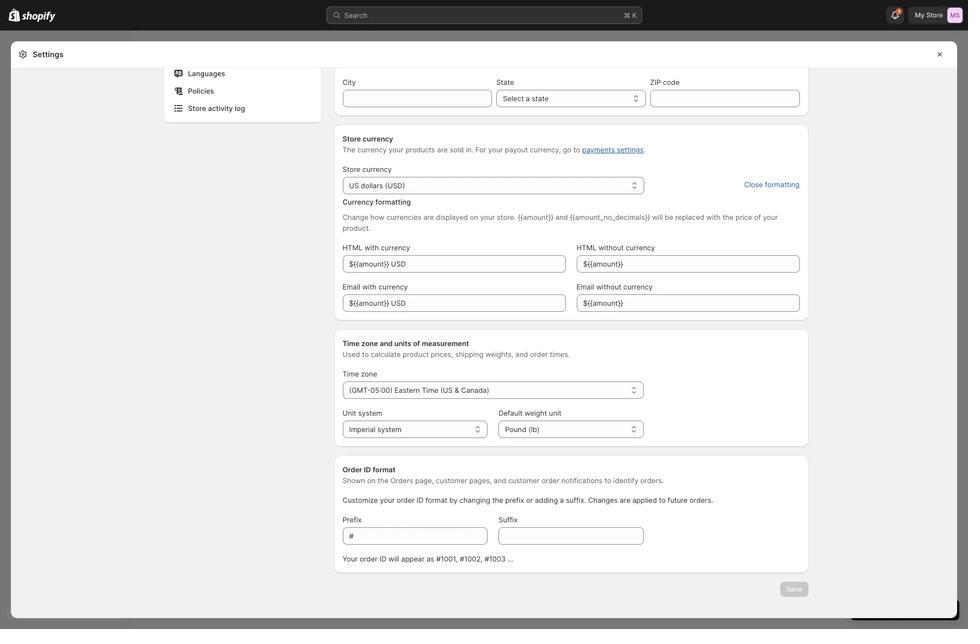 Task type: describe. For each thing, give the bounding box(es) containing it.
changing
[[460, 496, 491, 505]]

us
[[349, 181, 359, 190]]

customize
[[343, 496, 378, 505]]

change
[[343, 213, 369, 222]]

your order id will appear as #1001, #1002, #1003 ...
[[343, 555, 514, 564]]

html with currency
[[343, 243, 411, 252]]

your down orders
[[380, 496, 395, 505]]

(us
[[441, 386, 453, 395]]

time zone
[[343, 370, 378, 379]]

as
[[427, 555, 435, 564]]

weights,
[[486, 350, 514, 359]]

product
[[403, 350, 429, 359]]

payments
[[583, 145, 615, 154]]

be
[[665, 213, 674, 222]]

the inside order id format shown on the orders page, customer pages, and customer order notifications to identify orders.
[[378, 477, 389, 485]]

your
[[343, 555, 358, 564]]

.
[[644, 145, 646, 154]]

HTML with currency text field
[[343, 255, 566, 273]]

settings dialog
[[11, 0, 958, 619]]

dollars
[[361, 181, 383, 190]]

and inside the change how currencies are displayed on your store. {{amount}} and {{amount_no_decimals}} will be replaced with the price of your product.
[[556, 213, 568, 222]]

(gmt-05:00) eastern time (us & canada)
[[349, 386, 490, 395]]

order down orders
[[397, 496, 415, 505]]

pages,
[[470, 477, 492, 485]]

id inside order id format shown on the orders page, customer pages, and customer order notifications to identify orders.
[[364, 466, 371, 474]]

the inside the change how currencies are displayed on your store. {{amount}} and {{amount_no_decimals}} will be replaced with the price of your product.
[[723, 213, 734, 222]]

products
[[406, 145, 436, 154]]

formatting for currency formatting
[[376, 198, 411, 206]]

{{amount}}
[[518, 213, 554, 222]]

1 horizontal spatial orders.
[[690, 496, 714, 505]]

#1003
[[485, 555, 506, 564]]

replaced
[[676, 213, 705, 222]]

default
[[499, 409, 523, 418]]

to inside store currency the currency your products are sold in. for your payout currency, go to payments settings .
[[574, 145, 581, 154]]

to left the future
[[660, 496, 666, 505]]

order right your
[[360, 555, 378, 564]]

unit
[[343, 409, 357, 418]]

⌘ k
[[624, 11, 638, 20]]

system for imperial system
[[378, 425, 402, 434]]

05:00)
[[371, 386, 393, 395]]

your left the products
[[389, 145, 404, 154]]

your left store.
[[481, 213, 495, 222]]

store activity log link
[[171, 101, 315, 116]]

select
[[503, 94, 524, 103]]

2 horizontal spatial id
[[417, 496, 424, 505]]

⌘
[[624, 11, 631, 20]]

email with currency
[[343, 283, 408, 291]]

and right the weights,
[[516, 350, 529, 359]]

email for email without currency
[[577, 283, 595, 291]]

shipping
[[456, 350, 484, 359]]

order inside the time zone and units of measurement used to calculate product prices, shipping weights, and order times.
[[530, 350, 548, 359]]

html for html with currency
[[343, 243, 363, 252]]

measurement
[[422, 339, 469, 348]]

customize your order id format by changing the prefix or adding a suffix. changes are applied to future orders.
[[343, 496, 714, 505]]

eastern
[[395, 386, 420, 395]]

store.
[[497, 213, 516, 222]]

system for unit system
[[358, 409, 383, 418]]

without for email
[[597, 283, 622, 291]]

pound (lb)
[[506, 425, 540, 434]]

1 vertical spatial a
[[560, 496, 564, 505]]

my store
[[916, 11, 944, 19]]

price
[[736, 213, 753, 222]]

2 customer from the left
[[509, 477, 540, 485]]

close
[[745, 180, 764, 189]]

prices,
[[431, 350, 454, 359]]

page,
[[416, 477, 434, 485]]

with for email without currency
[[363, 283, 377, 291]]

activity
[[208, 104, 233, 113]]

and up calculate on the bottom left
[[380, 339, 393, 348]]

formatting for close formatting
[[766, 180, 800, 189]]

code
[[664, 78, 680, 87]]

adding
[[536, 496, 558, 505]]

without for html
[[599, 243, 624, 252]]

us dollars (usd)
[[349, 181, 405, 190]]

store right my
[[927, 11, 944, 19]]

languages
[[188, 69, 225, 78]]

weight
[[525, 409, 547, 418]]

displayed
[[436, 213, 468, 222]]

store currency
[[343, 165, 392, 174]]

(lb)
[[529, 425, 540, 434]]

on inside the change how currencies are displayed on your store. {{amount}} and {{amount_no_decimals}} will be replaced with the price of your product.
[[470, 213, 479, 222]]

currency
[[343, 198, 374, 206]]

store for store currency the currency your products are sold in. for your payout currency, go to payments settings .
[[343, 135, 361, 143]]

1 horizontal spatial shopify image
[[22, 11, 56, 22]]

payout
[[505, 145, 528, 154]]

currency formatting
[[343, 198, 411, 206]]

time zone and units of measurement used to calculate product prices, shipping weights, and order times.
[[343, 339, 571, 359]]

ZIP code text field
[[651, 90, 800, 107]]

k
[[633, 11, 638, 20]]

identify
[[614, 477, 639, 485]]

City text field
[[343, 90, 492, 107]]

1 customer from the left
[[436, 477, 468, 485]]

time for time zone and units of measurement used to calculate product prices, shipping weights, and order times.
[[343, 339, 360, 348]]

format inside order id format shown on the orders page, customer pages, and customer order notifications to identify orders.
[[373, 466, 396, 474]]

Email without currency text field
[[577, 295, 800, 312]]

store for store activity log
[[188, 104, 206, 113]]

future
[[668, 496, 688, 505]]

currency,
[[530, 145, 561, 154]]

changes
[[589, 496, 618, 505]]

zone for time zone and units of measurement used to calculate product prices, shipping weights, and order times.
[[362, 339, 378, 348]]



Task type: locate. For each thing, give the bounding box(es) containing it.
how
[[371, 213, 385, 222]]

suffix.
[[566, 496, 587, 505]]

settings
[[617, 145, 644, 154]]

1 vertical spatial zone
[[361, 370, 378, 379]]

customer up customize your order id format by changing the prefix or adding a suffix. changes are applied to future orders.
[[509, 477, 540, 485]]

shown
[[343, 477, 366, 485]]

and
[[556, 213, 568, 222], [380, 339, 393, 348], [516, 350, 529, 359], [494, 477, 507, 485]]

of inside the time zone and units of measurement used to calculate product prices, shipping weights, and order times.
[[413, 339, 420, 348]]

select a state
[[503, 94, 549, 103]]

email
[[343, 283, 361, 291], [577, 283, 595, 291]]

0 vertical spatial a
[[526, 94, 530, 103]]

store
[[927, 11, 944, 19], [188, 104, 206, 113], [343, 135, 361, 143], [343, 165, 361, 174]]

email without currency
[[577, 283, 653, 291]]

1 horizontal spatial of
[[755, 213, 762, 222]]

orders. right the future
[[690, 496, 714, 505]]

units
[[395, 339, 412, 348]]

time inside the time zone and units of measurement used to calculate product prices, shipping weights, and order times.
[[343, 339, 360, 348]]

of right price at the top right of page
[[755, 213, 762, 222]]

order left "times."
[[530, 350, 548, 359]]

0 vertical spatial time
[[343, 339, 360, 348]]

...
[[508, 555, 514, 564]]

search
[[344, 11, 368, 20]]

a
[[526, 94, 530, 103], [560, 496, 564, 505]]

orders
[[391, 477, 414, 485]]

0 horizontal spatial formatting
[[376, 198, 411, 206]]

the left orders
[[378, 477, 389, 485]]

1 vertical spatial orders.
[[690, 496, 714, 505]]

formatting down (usd)
[[376, 198, 411, 206]]

and right {{amount}}
[[556, 213, 568, 222]]

your right price at the top right of page
[[764, 213, 778, 222]]

0 vertical spatial of
[[755, 213, 762, 222]]

1 horizontal spatial will
[[653, 213, 663, 222]]

zip
[[651, 78, 662, 87]]

notifications
[[562, 477, 603, 485]]

zone up '(gmt-'
[[361, 370, 378, 379]]

email down html with currency at the top left of the page
[[343, 283, 361, 291]]

0 vertical spatial format
[[373, 466, 396, 474]]

id
[[364, 466, 371, 474], [417, 496, 424, 505], [380, 555, 387, 564]]

of inside the change how currencies are displayed on your store. {{amount}} and {{amount_no_decimals}} will be replaced with the price of your product.
[[755, 213, 762, 222]]

2 vertical spatial the
[[493, 496, 504, 505]]

zone up calculate on the bottom left
[[362, 339, 378, 348]]

and right pages,
[[494, 477, 507, 485]]

1 vertical spatial format
[[426, 496, 448, 505]]

log
[[235, 104, 245, 113]]

times.
[[550, 350, 571, 359]]

my
[[916, 11, 925, 19]]

1 horizontal spatial customer
[[509, 477, 540, 485]]

0 vertical spatial with
[[707, 213, 721, 222]]

appear
[[402, 555, 425, 564]]

are inside store currency the currency your products are sold in. for your payout currency, go to payments settings .
[[438, 145, 448, 154]]

in.
[[466, 145, 474, 154]]

of up product
[[413, 339, 420, 348]]

2 vertical spatial with
[[363, 283, 377, 291]]

will left appear
[[389, 555, 400, 564]]

0 horizontal spatial are
[[424, 213, 434, 222]]

0 horizontal spatial html
[[343, 243, 363, 252]]

1 vertical spatial formatting
[[376, 198, 411, 206]]

1 vertical spatial the
[[378, 477, 389, 485]]

1 vertical spatial with
[[365, 243, 379, 252]]

unit system
[[343, 409, 383, 418]]

dialog
[[962, 41, 969, 619]]

product.
[[343, 224, 371, 233]]

1 horizontal spatial id
[[380, 555, 387, 564]]

payments settings link
[[583, 145, 644, 154]]

0 vertical spatial zone
[[362, 339, 378, 348]]

1 vertical spatial time
[[343, 370, 359, 379]]

and inside order id format shown on the orders page, customer pages, and customer order notifications to identify orders.
[[494, 477, 507, 485]]

zone inside the time zone and units of measurement used to calculate product prices, shipping weights, and order times.
[[362, 339, 378, 348]]

close formatting
[[745, 180, 800, 189]]

Email with currency text field
[[343, 295, 566, 312]]

0 horizontal spatial id
[[364, 466, 371, 474]]

unit
[[549, 409, 562, 418]]

prefix
[[506, 496, 525, 505]]

with down html with currency at the top left of the page
[[363, 283, 377, 291]]

0 horizontal spatial the
[[378, 477, 389, 485]]

1 horizontal spatial html
[[577, 243, 597, 252]]

on inside order id format shown on the orders page, customer pages, and customer order notifications to identify orders.
[[368, 477, 376, 485]]

with
[[707, 213, 721, 222], [365, 243, 379, 252], [363, 283, 377, 291]]

html down the change how currencies are displayed on your store. {{amount}} and {{amount_no_decimals}} will be replaced with the price of your product.
[[577, 243, 597, 252]]

settings
[[33, 50, 64, 59]]

email for email with currency
[[343, 283, 361, 291]]

orders. up the applied
[[641, 477, 665, 485]]

to inside order id format shown on the orders page, customer pages, and customer order notifications to identify orders.
[[605, 477, 612, 485]]

html down the product.
[[343, 243, 363, 252]]

on
[[470, 213, 479, 222], [368, 477, 376, 485]]

with for html without currency
[[365, 243, 379, 252]]

Prefix text field
[[343, 528, 488, 545]]

html
[[343, 243, 363, 252], [577, 243, 597, 252]]

orders. inside order id format shown on the orders page, customer pages, and customer order notifications to identify orders.
[[641, 477, 665, 485]]

0 vertical spatial id
[[364, 466, 371, 474]]

calculate
[[371, 350, 401, 359]]

to right "go"
[[574, 145, 581, 154]]

canada)
[[462, 386, 490, 395]]

1 vertical spatial of
[[413, 339, 420, 348]]

formatting right close
[[766, 180, 800, 189]]

2 html from the left
[[577, 243, 597, 252]]

order
[[530, 350, 548, 359], [542, 477, 560, 485], [397, 496, 415, 505], [360, 555, 378, 564]]

policies
[[188, 87, 214, 95]]

store up "the" on the top left of page
[[343, 135, 361, 143]]

the left prefix
[[493, 496, 504, 505]]

#1002,
[[460, 555, 483, 564]]

shopify image
[[9, 9, 20, 22], [22, 11, 56, 22]]

id down page,
[[417, 496, 424, 505]]

orders.
[[641, 477, 665, 485], [690, 496, 714, 505]]

state
[[497, 78, 515, 87]]

1 vertical spatial id
[[417, 496, 424, 505]]

0 horizontal spatial orders.
[[641, 477, 665, 485]]

1 vertical spatial system
[[378, 425, 402, 434]]

1 horizontal spatial format
[[426, 496, 448, 505]]

2 email from the left
[[577, 283, 595, 291]]

0 horizontal spatial email
[[343, 283, 361, 291]]

used
[[343, 350, 360, 359]]

html without currency
[[577, 243, 656, 252]]

0 horizontal spatial on
[[368, 477, 376, 485]]

(gmt-
[[349, 386, 371, 395]]

customer
[[436, 477, 468, 485], [509, 477, 540, 485]]

0 vertical spatial on
[[470, 213, 479, 222]]

(usd)
[[385, 181, 405, 190]]

system right imperial
[[378, 425, 402, 434]]

applied
[[633, 496, 658, 505]]

store up "us"
[[343, 165, 361, 174]]

of
[[755, 213, 762, 222], [413, 339, 420, 348]]

1 html from the left
[[343, 243, 363, 252]]

order up the adding
[[542, 477, 560, 485]]

with inside the change how currencies are displayed on your store. {{amount}} and {{amount_no_decimals}} will be replaced with the price of your product.
[[707, 213, 721, 222]]

without down {{amount_no_decimals}}
[[599, 243, 624, 252]]

time up '(gmt-'
[[343, 370, 359, 379]]

the
[[343, 145, 356, 154]]

0 vertical spatial will
[[653, 213, 663, 222]]

time
[[343, 339, 360, 348], [343, 370, 359, 379], [422, 386, 439, 395]]

are inside the change how currencies are displayed on your store. {{amount}} and {{amount_no_decimals}} will be replaced with the price of your product.
[[424, 213, 434, 222]]

format up orders
[[373, 466, 396, 474]]

1 vertical spatial on
[[368, 477, 376, 485]]

0 vertical spatial the
[[723, 213, 734, 222]]

1 horizontal spatial on
[[470, 213, 479, 222]]

0 vertical spatial formatting
[[766, 180, 800, 189]]

to inside the time zone and units of measurement used to calculate product prices, shipping weights, and order times.
[[362, 350, 369, 359]]

1 vertical spatial without
[[597, 283, 622, 291]]

2 horizontal spatial are
[[620, 496, 631, 505]]

format
[[373, 466, 396, 474], [426, 496, 448, 505]]

are left displayed
[[424, 213, 434, 222]]

are
[[438, 145, 448, 154], [424, 213, 434, 222], [620, 496, 631, 505]]

are left the sold
[[438, 145, 448, 154]]

system
[[358, 409, 383, 418], [378, 425, 402, 434]]

customer up by
[[436, 477, 468, 485]]

store for store currency
[[343, 165, 361, 174]]

0 horizontal spatial of
[[413, 339, 420, 348]]

2 vertical spatial id
[[380, 555, 387, 564]]

0 horizontal spatial a
[[526, 94, 530, 103]]

0 horizontal spatial will
[[389, 555, 400, 564]]

zone for time zone
[[361, 370, 378, 379]]

by
[[450, 496, 458, 505]]

Suffix text field
[[499, 528, 644, 545]]

1 horizontal spatial email
[[577, 283, 595, 291]]

on right displayed
[[470, 213, 479, 222]]

are left the applied
[[620, 496, 631, 505]]

2 vertical spatial time
[[422, 386, 439, 395]]

store down 'policies'
[[188, 104, 206, 113]]

my store image
[[948, 8, 964, 23]]

email down html without currency
[[577, 283, 595, 291]]

0 vertical spatial orders.
[[641, 477, 665, 485]]

2 horizontal spatial the
[[723, 213, 734, 222]]

0 vertical spatial are
[[438, 145, 448, 154]]

your
[[389, 145, 404, 154], [489, 145, 503, 154], [481, 213, 495, 222], [764, 213, 778, 222], [380, 496, 395, 505]]

store inside store currency the currency your products are sold in. for your payout currency, go to payments settings .
[[343, 135, 361, 143]]

1 horizontal spatial formatting
[[766, 180, 800, 189]]

#1001,
[[437, 555, 458, 564]]

to right used
[[362, 350, 369, 359]]

zip code
[[651, 78, 680, 87]]

html for html without currency
[[577, 243, 597, 252]]

HTML without currency text field
[[577, 255, 800, 273]]

time left (us
[[422, 386, 439, 395]]

0 horizontal spatial customer
[[436, 477, 468, 485]]

0 vertical spatial without
[[599, 243, 624, 252]]

to left identify
[[605, 477, 612, 485]]

2 vertical spatial are
[[620, 496, 631, 505]]

the
[[723, 213, 734, 222], [378, 477, 389, 485], [493, 496, 504, 505]]

your right for on the top
[[489, 145, 503, 154]]

time up used
[[343, 339, 360, 348]]

a left suffix.
[[560, 496, 564, 505]]

id left appear
[[380, 555, 387, 564]]

0 vertical spatial system
[[358, 409, 383, 418]]

1 vertical spatial will
[[389, 555, 400, 564]]

state
[[532, 94, 549, 103]]

formatting
[[766, 180, 800, 189], [376, 198, 411, 206]]

prefix
[[343, 516, 362, 525]]

change how currencies are displayed on your store. {{amount}} and {{amount_no_decimals}} will be replaced with the price of your product.
[[343, 213, 778, 233]]

1 horizontal spatial a
[[560, 496, 564, 505]]

store inside "link"
[[188, 104, 206, 113]]

formatting inside button
[[766, 180, 800, 189]]

store currency the currency your products are sold in. for your payout currency, go to payments settings .
[[343, 135, 646, 154]]

city
[[343, 78, 356, 87]]

with right replaced
[[707, 213, 721, 222]]

will
[[653, 213, 663, 222], [389, 555, 400, 564]]

suffix
[[499, 516, 518, 525]]

order inside order id format shown on the orders page, customer pages, and customer order notifications to identify orders.
[[542, 477, 560, 485]]

0 horizontal spatial format
[[373, 466, 396, 474]]

without
[[599, 243, 624, 252], [597, 283, 622, 291]]

1 horizontal spatial the
[[493, 496, 504, 505]]

currencies
[[387, 213, 422, 222]]

with down the product.
[[365, 243, 379, 252]]

id right order
[[364, 466, 371, 474]]

will inside the change how currencies are displayed on your store. {{amount}} and {{amount_no_decimals}} will be replaced with the price of your product.
[[653, 213, 663, 222]]

&
[[455, 386, 460, 395]]

without down html without currency
[[597, 283, 622, 291]]

format left by
[[426, 496, 448, 505]]

default weight unit
[[499, 409, 562, 418]]

time for time zone
[[343, 370, 359, 379]]

or
[[527, 496, 534, 505]]

0 horizontal spatial shopify image
[[9, 9, 20, 22]]

{{amount_no_decimals}}
[[570, 213, 651, 222]]

pound
[[506, 425, 527, 434]]

imperial system
[[349, 425, 402, 434]]

1 email from the left
[[343, 283, 361, 291]]

system up imperial system
[[358, 409, 383, 418]]

languages link
[[171, 66, 315, 81]]

will left be
[[653, 213, 663, 222]]

on right shown
[[368, 477, 376, 485]]

a left state
[[526, 94, 530, 103]]

order id format shown on the orders page, customer pages, and customer order notifications to identify orders.
[[343, 466, 665, 485]]

the left price at the top right of page
[[723, 213, 734, 222]]

1 horizontal spatial are
[[438, 145, 448, 154]]

1 vertical spatial are
[[424, 213, 434, 222]]



Task type: vqa. For each thing, say whether or not it's contained in the screenshot.
alert
no



